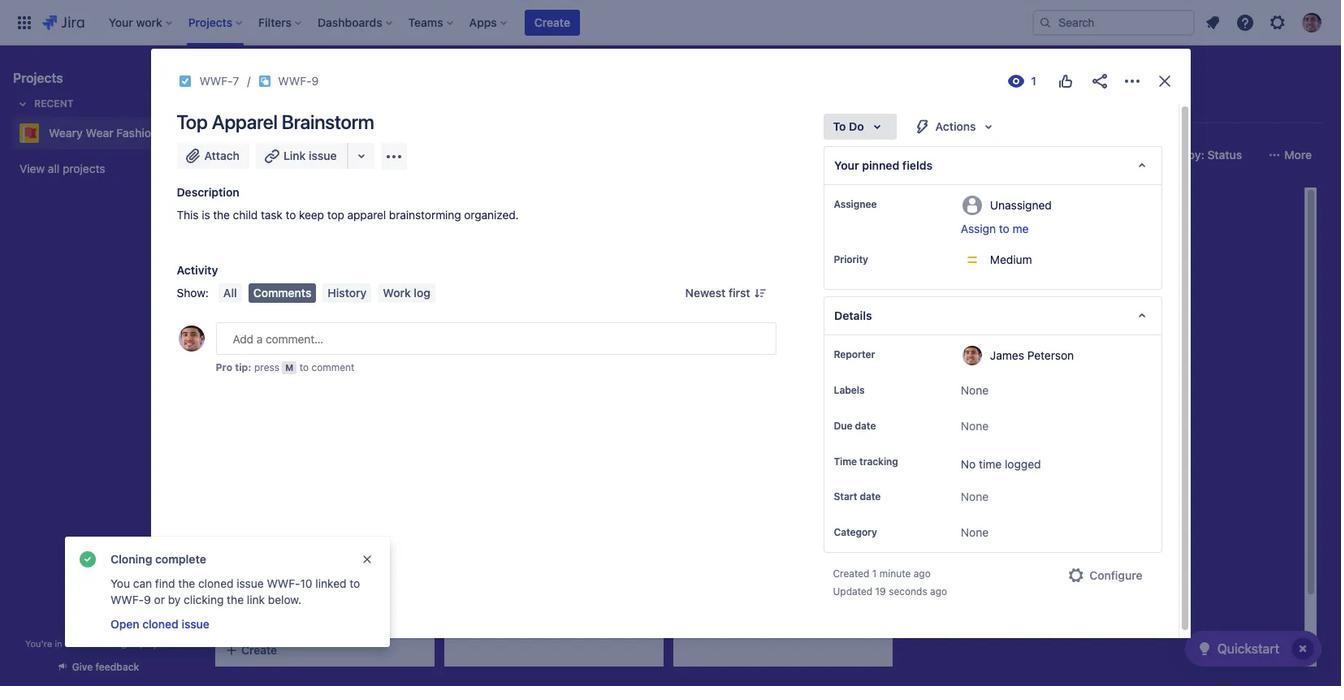 Task type: locate. For each thing, give the bounding box(es) containing it.
tip:
[[235, 362, 251, 374]]

0 horizontal spatial highest image
[[382, 299, 395, 312]]

1 vertical spatial date
[[860, 491, 881, 503]]

link issue button
[[256, 143, 348, 169]]

0 horizontal spatial do
[[255, 202, 269, 212]]

the inside top apparel brainstorm "dialog"
[[213, 208, 230, 222]]

cloned inside button
[[142, 618, 179, 631]]

summary
[[218, 102, 269, 115]]

menu bar inside top apparel brainstorm "dialog"
[[215, 284, 439, 303]]

sub task image
[[259, 75, 272, 88]]

top apparel brainstorm dialog
[[151, 49, 1191, 645]]

progress
[[481, 202, 531, 212]]

create button inside primary element
[[525, 9, 580, 35]]

29 february 2024 image
[[462, 320, 475, 333]]

to inside you can find the cloned issue wwf-10 linked to wwf-9 or by clicking the link below.
[[350, 577, 360, 591]]

open
[[111, 618, 139, 631]]

0 horizontal spatial create
[[241, 644, 277, 657]]

1 vertical spatial wear
[[86, 126, 114, 140]]

0 vertical spatial task image
[[229, 299, 242, 312]]

1 vertical spatial weary
[[49, 126, 83, 140]]

james peterson image
[[629, 341, 648, 361]]

29 left nov
[[245, 275, 257, 286]]

to inside dropdown button
[[833, 119, 846, 133]]

issue inside open cloned issue button
[[182, 618, 210, 631]]

15 december 2023 image
[[232, 604, 245, 617]]

wwf-9
[[278, 74, 319, 88]]

weary right 7
[[247, 67, 302, 89]]

1 horizontal spatial create button
[[525, 9, 580, 35]]

1 horizontal spatial do
[[849, 119, 864, 133]]

29 for wwf-1
[[475, 321, 486, 332]]

2 horizontal spatial issue
[[309, 149, 337, 163]]

1 vertical spatial 1
[[873, 568, 877, 580]]

history button
[[323, 284, 372, 303]]

0 vertical spatial 29
[[245, 275, 257, 286]]

to left me
[[999, 222, 1010, 236]]

01 march 2024 image
[[232, 375, 245, 388]]

dismiss quickstart image
[[1290, 636, 1316, 662]]

category
[[834, 527, 877, 539]]

1 horizontal spatial weary
[[247, 67, 302, 89]]

updated
[[833, 586, 873, 598]]

to down project
[[833, 119, 846, 133]]

history
[[328, 286, 367, 300]]

to left "task"
[[240, 202, 253, 212]]

wear
[[307, 67, 352, 89], [86, 126, 114, 140]]

0 horizontal spatial weary
[[49, 126, 83, 140]]

1
[[508, 345, 512, 357], [873, 568, 877, 580]]

issue inside you can find the cloned issue wwf-10 linked to wwf-9 or by clicking the link below.
[[237, 577, 264, 591]]

time
[[979, 457, 1002, 471]]

search image
[[1039, 16, 1052, 29]]

brainstorming
[[389, 208, 461, 222]]

organized.
[[464, 208, 519, 222]]

below.
[[268, 593, 301, 607]]

date right start
[[860, 491, 881, 503]]

project settings
[[828, 102, 912, 115]]

do left 4
[[255, 202, 269, 212]]

0 vertical spatial fashion
[[356, 67, 423, 89]]

issue down clicking
[[182, 618, 210, 631]]

1 horizontal spatial 1
[[873, 568, 877, 580]]

0 horizontal spatial 29
[[245, 275, 257, 286]]

attach
[[204, 149, 240, 163]]

start
[[834, 491, 857, 503]]

board
[[288, 101, 320, 115]]

Add a comment… field
[[216, 323, 776, 355]]

1 vertical spatial cloned
[[142, 618, 179, 631]]

0 vertical spatial date
[[855, 420, 876, 432]]

work log button
[[378, 284, 435, 303]]

to do button
[[823, 114, 897, 140]]

1 horizontal spatial cloned
[[198, 577, 234, 591]]

wear up view all projects link on the left of the page
[[86, 126, 114, 140]]

/
[[259, 650, 262, 664]]

cloned inside you can find the cloned issue wwf-10 linked to wwf-9 or by clicking the link below.
[[198, 577, 234, 591]]

task image down 29 february 2024 icon at the top of the page
[[458, 345, 471, 358]]

this is the child task to keep top apparel brainstorming organized.
[[177, 208, 519, 222]]

weary wear fashion up list
[[247, 67, 423, 89]]

2 vertical spatial highest image
[[405, 625, 418, 638]]

1 vertical spatial task image
[[458, 345, 471, 358]]

to do 4
[[240, 200, 282, 214]]

you're in a team-managed project
[[25, 639, 170, 649]]

1 vertical spatial issue
[[237, 577, 264, 591]]

weary down recent
[[49, 126, 83, 140]]

configure
[[1090, 569, 1143, 583]]

29 left the feb
[[475, 321, 486, 332]]

0 vertical spatial to
[[833, 119, 846, 133]]

do inside to do 4
[[255, 202, 269, 212]]

0 horizontal spatial to
[[240, 202, 253, 212]]

open cloned issue
[[111, 618, 210, 631]]

task image
[[229, 299, 242, 312], [458, 345, 471, 358]]

issue up link
[[237, 577, 264, 591]]

the right is
[[213, 208, 230, 222]]

weary wear fashion up view all projects link on the left of the page
[[49, 126, 158, 140]]

issue right link
[[309, 149, 337, 163]]

2
[[262, 650, 269, 664]]

1 horizontal spatial 29
[[475, 321, 486, 332]]

create banner
[[0, 0, 1341, 46]]

0 vertical spatial the
[[213, 208, 230, 222]]

close image
[[1155, 72, 1174, 91]]

log
[[414, 286, 431, 300]]

do for to do 4
[[255, 202, 269, 212]]

ago right seconds
[[930, 586, 947, 598]]

29 nov
[[245, 275, 280, 286]]

link
[[247, 593, 265, 607]]

recent
[[34, 98, 74, 110]]

wwf- for 1
[[478, 345, 508, 357]]

0 horizontal spatial issue
[[182, 618, 210, 631]]

managed
[[98, 639, 137, 649]]

fields
[[902, 158, 932, 172]]

all
[[223, 286, 237, 300]]

issue inside link issue button
[[309, 149, 337, 163]]

none
[[961, 384, 989, 397], [961, 419, 989, 433], [961, 490, 989, 504], [961, 526, 989, 540]]

assignee
[[834, 198, 877, 210]]

0 horizontal spatial create button
[[215, 636, 435, 665]]

1 inside created 1 minute ago updated 19 seconds ago
[[873, 568, 877, 580]]

0 vertical spatial highest image
[[382, 299, 395, 312]]

2 horizontal spatial highest image
[[611, 345, 624, 358]]

29
[[245, 275, 257, 286], [475, 321, 486, 332]]

1 horizontal spatial create
[[535, 15, 570, 29]]

none for category
[[961, 526, 989, 540]]

to right linked
[[350, 577, 360, 591]]

tracking
[[860, 456, 898, 468]]

1 vertical spatial to
[[240, 202, 253, 212]]

minute
[[880, 568, 911, 580]]

list link
[[337, 94, 362, 124]]

menu bar
[[215, 284, 439, 303]]

1 vertical spatial highest image
[[611, 345, 624, 358]]

9
[[312, 74, 319, 88], [144, 593, 151, 607]]

task image left the wwf-3 link
[[229, 299, 242, 312]]

1 horizontal spatial task image
[[458, 345, 471, 358]]

fashion
[[356, 67, 423, 89], [116, 126, 158, 140]]

9 up board
[[312, 74, 319, 88]]

highest image
[[382, 299, 395, 312], [611, 345, 624, 358], [405, 625, 418, 638]]

2 none from the top
[[961, 419, 989, 433]]

project
[[140, 639, 170, 649]]

0 horizontal spatial task image
[[229, 299, 242, 312]]

0 horizontal spatial cloned
[[142, 618, 179, 631]]

your pinned fields element
[[823, 146, 1162, 185]]

tab list containing board
[[205, 94, 1332, 124]]

10
[[300, 577, 312, 591]]

0 vertical spatial issue
[[309, 149, 337, 163]]

wear up list
[[307, 67, 352, 89]]

wwf-
[[199, 74, 233, 88], [278, 74, 312, 88], [249, 299, 278, 312], [478, 345, 508, 357], [267, 577, 300, 591], [111, 593, 144, 607]]

0 vertical spatial create button
[[525, 9, 580, 35]]

team-
[[72, 639, 98, 649]]

2 vertical spatial the
[[227, 593, 244, 607]]

work
[[383, 286, 411, 300]]

pro tip: press m to comment
[[216, 362, 355, 374]]

to inside to do 4
[[240, 202, 253, 212]]

menu bar containing all
[[215, 284, 439, 303]]

1 horizontal spatial 9
[[312, 74, 319, 88]]

do inside dropdown button
[[849, 119, 864, 133]]

0 vertical spatial wear
[[307, 67, 352, 89]]

project
[[828, 102, 866, 115]]

weary wear fashion
[[247, 67, 423, 89], [49, 126, 158, 140]]

to right 4
[[286, 208, 296, 222]]

0 vertical spatial do
[[849, 119, 864, 133]]

cloned up clicking
[[198, 577, 234, 591]]

project settings link
[[824, 94, 916, 124]]

assign to me button
[[961, 221, 1145, 237]]

all
[[48, 162, 60, 176]]

cloning
[[111, 553, 152, 566]]

0 horizontal spatial fashion
[[116, 126, 158, 140]]

0
[[252, 650, 259, 664]]

newest first image
[[754, 287, 767, 300]]

peterson
[[1028, 348, 1074, 362]]

1 horizontal spatial issue
[[237, 577, 264, 591]]

1 horizontal spatial fashion
[[356, 67, 423, 89]]

1 vertical spatial the
[[178, 577, 195, 591]]

9 left or
[[144, 593, 151, 607]]

1 vertical spatial do
[[255, 202, 269, 212]]

james peterson image
[[382, 142, 408, 168], [400, 296, 419, 315], [400, 397, 419, 416], [629, 465, 648, 484]]

do down project
[[849, 119, 864, 133]]

4 none from the top
[[961, 526, 989, 540]]

0 horizontal spatial 9
[[144, 593, 151, 607]]

15
[[245, 605, 256, 615]]

fashion up view all projects link on the left of the page
[[116, 126, 158, 140]]

29 november 2023 image
[[232, 275, 245, 288], [232, 275, 245, 288]]

time
[[834, 456, 857, 468]]

7
[[233, 74, 239, 88]]

0 vertical spatial weary wear fashion
[[247, 67, 423, 89]]

create inside primary element
[[535, 15, 570, 29]]

0 horizontal spatial 1
[[508, 345, 512, 357]]

0 vertical spatial create
[[535, 15, 570, 29]]

show:
[[177, 286, 209, 300]]

wwf-7 link
[[199, 72, 239, 91]]

1 horizontal spatial to
[[833, 119, 846, 133]]

1 vertical spatial create
[[241, 644, 277, 657]]

wwf-9 link
[[278, 72, 319, 91]]

tab list
[[205, 94, 1332, 124]]

ago up seconds
[[914, 568, 931, 580]]

0 vertical spatial 9
[[312, 74, 319, 88]]

cloned up project
[[142, 618, 179, 631]]

comment
[[312, 362, 355, 374]]

primary element
[[10, 0, 1033, 45]]

1 vertical spatial 9
[[144, 593, 151, 607]]

linked
[[316, 577, 347, 591]]

fashion up list
[[356, 67, 423, 89]]

the left '15'
[[227, 593, 244, 607]]

time tracking pin to top image
[[902, 456, 915, 469]]

press
[[254, 362, 279, 374]]

assign
[[961, 222, 996, 236]]

1 vertical spatial weary wear fashion
[[49, 126, 158, 140]]

the up 'by'
[[178, 577, 195, 591]]

0 vertical spatial 1
[[508, 345, 512, 357]]

date right due
[[855, 420, 876, 432]]

2 vertical spatial issue
[[182, 618, 210, 631]]

date for start date
[[860, 491, 881, 503]]

jira image
[[42, 13, 84, 32], [42, 13, 84, 32]]

labels
[[834, 384, 865, 397]]

1 vertical spatial 29
[[475, 321, 486, 332]]

apparel
[[347, 208, 386, 222]]

0 vertical spatial cloned
[[198, 577, 234, 591]]

share image
[[1090, 72, 1109, 91]]

3 none from the top
[[961, 490, 989, 504]]



Task type: describe. For each thing, give the bounding box(es) containing it.
do for to do
[[849, 119, 864, 133]]

wwf- for 9
[[278, 74, 312, 88]]

task image
[[178, 75, 191, 88]]

in progress
[[469, 202, 531, 212]]

your
[[834, 158, 859, 172]]

mar
[[259, 376, 280, 387]]

3
[[278, 299, 285, 312]]

wwf-7
[[199, 74, 239, 88]]

weary wear fashion link
[[13, 117, 176, 150]]

1 vertical spatial fashion
[[116, 126, 158, 140]]

feedback
[[96, 661, 139, 674]]

dismiss image
[[361, 553, 374, 566]]

actions button
[[903, 114, 1009, 140]]

newest first button
[[676, 284, 776, 303]]

description
[[177, 185, 239, 199]]

site launch
[[229, 344, 291, 358]]

Search field
[[1033, 9, 1195, 35]]

pro
[[216, 362, 232, 374]]

none for due date
[[961, 419, 989, 433]]

to for to do 4
[[240, 202, 253, 212]]

details element
[[823, 297, 1162, 336]]

me
[[1013, 222, 1029, 236]]

wwf- for 7
[[199, 74, 233, 88]]

cloning complete
[[111, 553, 206, 566]]

james peterson
[[990, 348, 1074, 362]]

projects
[[63, 162, 105, 176]]

01 march 2024 image
[[232, 375, 245, 388]]

link
[[284, 149, 306, 163]]

details
[[834, 309, 872, 323]]

1 none from the top
[[961, 384, 989, 397]]

highest image for wwf-1
[[611, 345, 624, 358]]

give
[[72, 661, 93, 674]]

view all projects
[[20, 162, 105, 176]]

29 for wwf-3
[[245, 275, 257, 286]]

launch
[[252, 344, 291, 358]]

assign to me
[[961, 222, 1029, 236]]

4
[[275, 200, 282, 214]]

or
[[154, 593, 165, 607]]

time tracking
[[834, 456, 898, 468]]

link issue
[[284, 149, 337, 163]]

0 horizontal spatial weary wear fashion
[[49, 126, 158, 140]]

created 1 minute ago updated 19 seconds ago
[[833, 568, 947, 598]]

19
[[876, 586, 886, 598]]

1 vertical spatial create button
[[215, 636, 435, 665]]

29 feb
[[475, 321, 506, 332]]

top apparel brainstorm
[[177, 111, 374, 133]]

you
[[111, 577, 130, 591]]

15 december 2023 image
[[232, 604, 245, 617]]

vote options: no one has voted for this issue yet. image
[[1056, 72, 1075, 91]]

give feedback
[[72, 661, 139, 674]]

newest first
[[686, 286, 750, 300]]

reporter pin to top image
[[879, 349, 892, 362]]

to do
[[833, 119, 864, 133]]

logged
[[1005, 457, 1041, 471]]

labels pin to top image
[[868, 384, 881, 397]]

Search board text field
[[216, 144, 340, 167]]

comments button
[[248, 284, 316, 303]]

1 for wwf-
[[508, 345, 512, 357]]

apparel
[[212, 111, 278, 133]]

priority
[[834, 254, 869, 266]]

top
[[327, 208, 344, 222]]

view
[[20, 162, 45, 176]]

is
[[202, 208, 210, 222]]

1 horizontal spatial highest image
[[405, 625, 418, 638]]

can
[[133, 577, 152, 591]]

open cloned issue button
[[109, 615, 211, 635]]

0 horizontal spatial wear
[[86, 126, 114, 140]]

complete
[[155, 553, 206, 566]]

give feedback button
[[46, 654, 149, 681]]

james
[[990, 348, 1025, 362]]

check image
[[1195, 639, 1214, 659]]

assignee unpin image
[[880, 198, 893, 211]]

wwf-1
[[478, 345, 512, 357]]

task image for wwf-3
[[229, 299, 242, 312]]

no time logged
[[961, 457, 1041, 471]]

copy link to issue image
[[316, 74, 329, 87]]

0 vertical spatial weary
[[247, 67, 302, 89]]

quickstart
[[1218, 642, 1280, 657]]

comments
[[253, 286, 312, 300]]

configure link
[[1057, 563, 1153, 589]]

0 / 2
[[252, 650, 269, 664]]

wwf-3
[[249, 299, 285, 312]]

highest image for wwf-3
[[382, 299, 395, 312]]

none for start date
[[961, 490, 989, 504]]

by
[[168, 593, 181, 607]]

clicking
[[184, 593, 224, 607]]

pinned
[[862, 158, 899, 172]]

to right m
[[300, 362, 309, 374]]

1 vertical spatial ago
[[930, 586, 947, 598]]

top
[[177, 111, 208, 133]]

medium
[[990, 253, 1032, 267]]

0 vertical spatial ago
[[914, 568, 931, 580]]

dec
[[258, 605, 277, 615]]

wwf- for 3
[[249, 299, 278, 312]]

due date
[[834, 420, 876, 432]]

1 horizontal spatial wear
[[307, 67, 352, 89]]

1 horizontal spatial weary wear fashion
[[247, 67, 423, 89]]

unassigned
[[990, 198, 1052, 212]]

date for due date
[[855, 420, 876, 432]]

to inside button
[[999, 222, 1010, 236]]

projects
[[13, 71, 63, 85]]

no
[[961, 457, 976, 471]]

1 for created
[[873, 568, 877, 580]]

9 inside top apparel brainstorm "dialog"
[[312, 74, 319, 88]]

add app image
[[384, 147, 403, 166]]

collapse recent projects image
[[13, 94, 33, 114]]

task image for wwf-1
[[458, 345, 471, 358]]

actions
[[936, 119, 976, 133]]

actions image
[[1122, 72, 1142, 91]]

child
[[233, 208, 258, 222]]

first
[[729, 286, 750, 300]]

brainstorm
[[282, 111, 374, 133]]

link web pages and more image
[[351, 146, 371, 166]]

to for to do
[[833, 119, 846, 133]]

created
[[833, 568, 870, 580]]

success image
[[78, 550, 98, 570]]

profile image of james peterson image
[[178, 326, 204, 352]]

29 february 2024 image
[[462, 320, 475, 333]]

reporter
[[834, 349, 875, 361]]

in
[[55, 639, 62, 649]]

summary link
[[215, 94, 272, 124]]

9 inside you can find the cloned issue wwf-10 linked to wwf-9 or by clicking the link below.
[[144, 593, 151, 607]]

01
[[245, 376, 256, 387]]

you're
[[25, 639, 52, 649]]

task
[[261, 208, 283, 222]]

wwf-3 link
[[249, 299, 285, 312]]



Task type: vqa. For each thing, say whether or not it's contained in the screenshot.
AGO
yes



